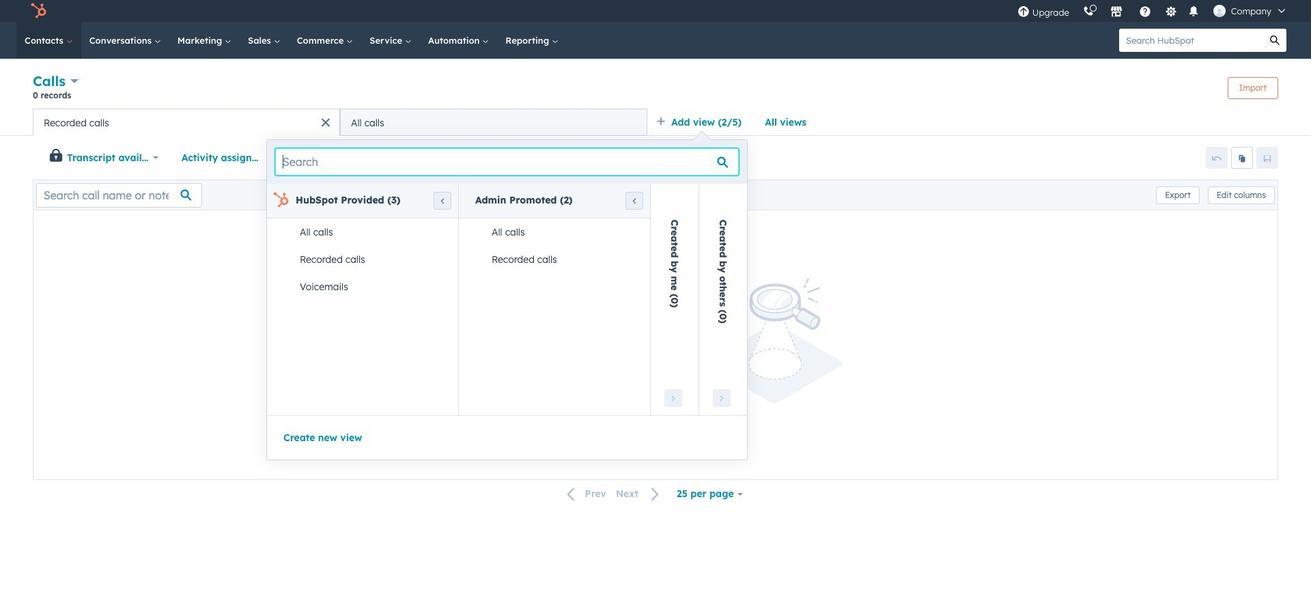 Task type: locate. For each thing, give the bounding box(es) containing it.
Search search field
[[275, 148, 739, 176]]

Search HubSpot search field
[[1120, 29, 1264, 52]]

Search call name or notes search field
[[36, 183, 202, 207]]

banner
[[33, 71, 1279, 109]]

menu
[[1011, 0, 1295, 22]]



Task type: vqa. For each thing, say whether or not it's contained in the screenshot.
MM/DD/YYYY text field
no



Task type: describe. For each thing, give the bounding box(es) containing it.
pagination navigation
[[559, 485, 668, 503]]

marketplaces image
[[1111, 6, 1123, 18]]

jacob simon image
[[1214, 5, 1226, 17]]



